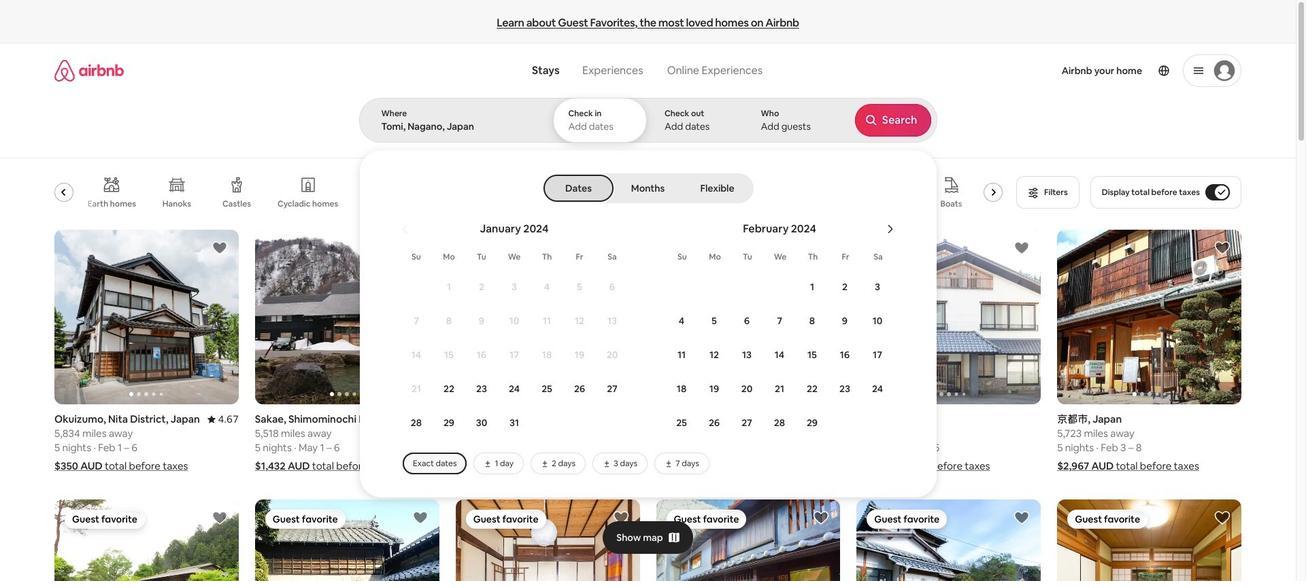 Task type: locate. For each thing, give the bounding box(es) containing it.
1 horizontal spatial add to wishlist: 京都市, japan image
[[1215, 240, 1231, 257]]

Search destinations search field
[[381, 120, 530, 133]]

tab list
[[545, 174, 751, 203]]

add to wishlist: okuizumo, nita district, japan image
[[212, 240, 228, 257]]

tab panel
[[359, 98, 1307, 498]]

4.67 out of 5 average rating image
[[207, 413, 239, 426]]

0 vertical spatial add to wishlist: 京都市, japan image
[[1215, 240, 1231, 257]]

0 horizontal spatial add to wishlist: 京都市, japan image
[[814, 511, 830, 527]]

group
[[28, 166, 1009, 219], [54, 230, 239, 405], [255, 230, 439, 405], [456, 230, 640, 405], [656, 230, 841, 405], [857, 230, 1226, 405], [1058, 230, 1242, 405], [54, 500, 239, 582], [255, 500, 439, 582], [456, 500, 640, 582], [656, 500, 841, 582], [857, 500, 1041, 582], [1058, 500, 1242, 582]]

1 vertical spatial add to wishlist: 京都市, japan image
[[814, 511, 830, 527]]

add to wishlist: kyoto, japan image
[[1215, 511, 1231, 527]]

add to wishlist: nabari-city, japan image
[[412, 511, 429, 527]]

None search field
[[359, 44, 1307, 498]]

add to wishlist: osaka city, japan image
[[613, 511, 629, 527]]

add to wishlist: 京都市, japan image
[[1215, 240, 1231, 257], [814, 511, 830, 527]]



Task type: describe. For each thing, give the bounding box(es) containing it.
calendar application
[[376, 208, 1307, 475]]

add to wishlist: tomi, japan image
[[814, 240, 830, 257]]

add to wishlist: kyōto-shi, japan image
[[1014, 511, 1031, 527]]

add to wishlist: fujieda, japan image
[[212, 511, 228, 527]]

profile element
[[784, 44, 1242, 98]]

add to wishlist: sakae, shimominochi district, japan image
[[412, 240, 429, 257]]

add to wishlist: uozu-shi, japan image
[[1014, 240, 1031, 257]]

add to wishlist: hakone, ashigarashimo district, japan image
[[613, 240, 629, 257]]

what can we help you find? tab list
[[521, 56, 655, 86]]



Task type: vqa. For each thing, say whether or not it's contained in the screenshot.
$467
no



